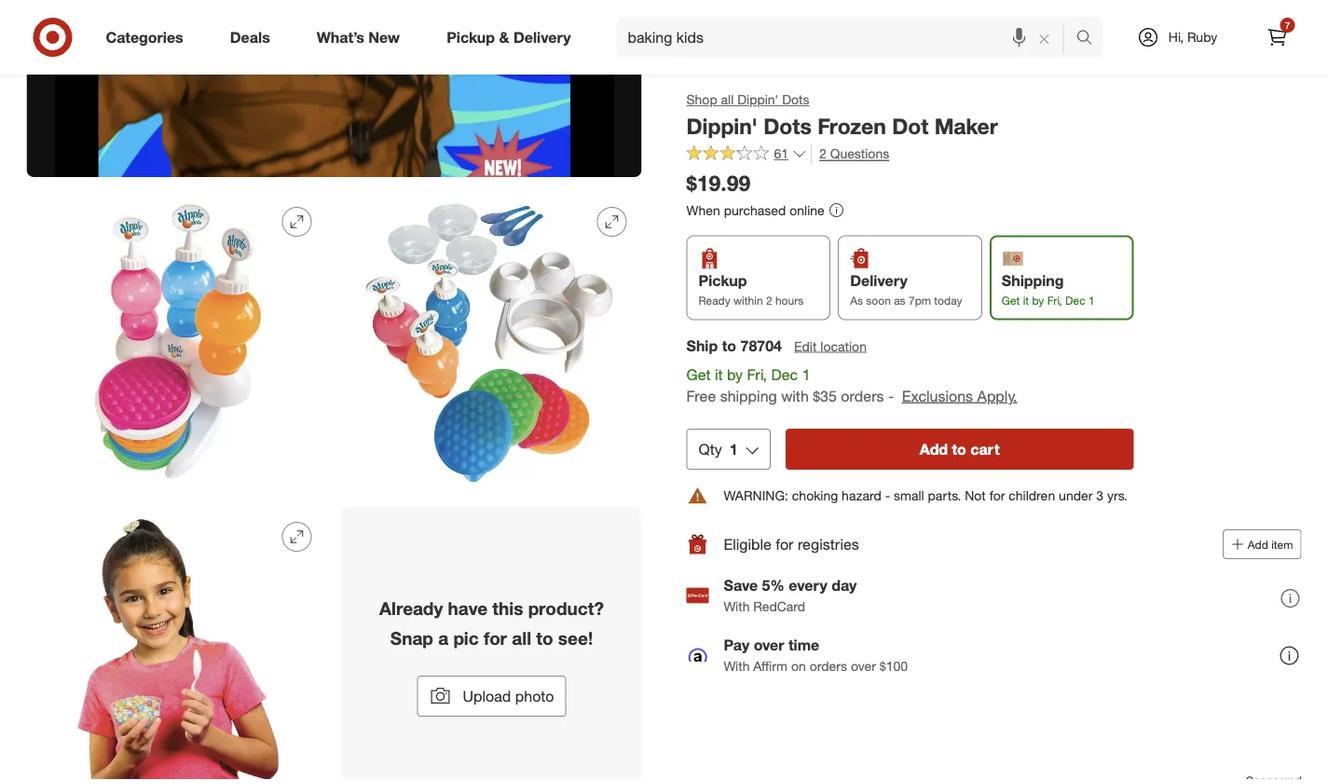 Task type: describe. For each thing, give the bounding box(es) containing it.
day
[[831, 577, 857, 595]]

photo
[[515, 687, 554, 705]]

save
[[724, 577, 758, 595]]

get it by fri, dec 1 free shipping with $35 orders - exclusions apply.
[[686, 365, 1017, 405]]

add for add to cart
[[920, 440, 948, 458]]

deals
[[230, 28, 270, 46]]

upload photo button
[[417, 676, 566, 717]]

categories
[[106, 28, 183, 46]]

ruby
[[1187, 29, 1217, 45]]

snap
[[390, 627, 433, 649]]

yrs.
[[1107, 488, 1128, 504]]

add to cart
[[920, 440, 1000, 458]]

a
[[438, 627, 448, 649]]

orders inside "pay over time with affirm on orders over $100"
[[810, 658, 847, 674]]

pickup for ready
[[699, 271, 747, 290]]

upload
[[463, 687, 511, 705]]

ship
[[686, 336, 718, 355]]

children
[[1009, 488, 1055, 504]]

exclusions
[[902, 387, 973, 405]]

shop all dippin' dots dippin' dots frozen dot maker
[[686, 91, 998, 139]]

with inside save 5% every day with redcard
[[724, 598, 750, 614]]

online
[[790, 202, 825, 218]]

purchased
[[724, 202, 786, 218]]

1 vertical spatial for
[[776, 535, 794, 553]]

shipping
[[720, 387, 777, 405]]

maker
[[935, 113, 998, 139]]

1 inside the get it by fri, dec 1 free shipping with $35 orders - exclusions apply.
[[802, 365, 810, 383]]

dippin&#39; dots frozen dot maker, 3 of 6 image
[[27, 192, 327, 492]]

pic
[[453, 627, 479, 649]]

3
[[1096, 488, 1104, 504]]

dippin&#39; dots frozen dot maker, 2 of 6, play video image
[[27, 0, 642, 177]]

shipping get it by fri, dec 1
[[1002, 271, 1095, 307]]

questions
[[830, 146, 889, 162]]

1 horizontal spatial over
[[851, 658, 876, 674]]

by inside the get it by fri, dec 1 free shipping with $35 orders - exclusions apply.
[[727, 365, 743, 383]]

- inside the get it by fri, dec 1 free shipping with $35 orders - exclusions apply.
[[888, 387, 894, 405]]

exclusions apply. link
[[902, 387, 1017, 405]]

for for product?
[[484, 627, 507, 649]]

within
[[733, 293, 763, 307]]

search
[[1068, 30, 1112, 48]]

hi,
[[1169, 29, 1184, 45]]

warning: choking hazard - small parts. not for children under 3 yrs.
[[724, 488, 1128, 504]]

dippin&#39; dots frozen dot maker, 4 of 6 image
[[342, 192, 642, 492]]

for for -
[[989, 488, 1005, 504]]

edit location button
[[793, 336, 868, 356]]

edit location
[[794, 338, 867, 354]]

pickup & delivery link
[[431, 17, 594, 58]]

1 vertical spatial dots
[[764, 113, 812, 139]]

7pm
[[909, 293, 931, 307]]

hours
[[775, 293, 804, 307]]

7
[[1285, 19, 1290, 31]]

when
[[686, 202, 720, 218]]

hazard
[[842, 488, 881, 504]]

search button
[[1068, 17, 1112, 62]]

what's
[[317, 28, 364, 46]]

what's new
[[317, 28, 400, 46]]

fri, inside shipping get it by fri, dec 1
[[1047, 293, 1062, 307]]

add for add item
[[1248, 537, 1268, 551]]

already have this product? snap a pic for all to see!
[[379, 598, 604, 649]]

small
[[894, 488, 924, 504]]

1 inside shipping get it by fri, dec 1
[[1089, 293, 1095, 307]]

shipping
[[1002, 271, 1064, 290]]

new
[[368, 28, 400, 46]]

$35
[[813, 387, 837, 405]]

What can we help you find? suggestions appear below search field
[[617, 17, 1081, 58]]

shop
[[686, 91, 717, 108]]

ready
[[699, 293, 730, 307]]

5%
[[762, 577, 785, 595]]

frozen
[[818, 113, 886, 139]]

on
[[791, 658, 806, 674]]

categories link
[[90, 17, 207, 58]]

registries
[[798, 535, 859, 553]]

save 5% every day with redcard
[[724, 577, 857, 614]]

choking
[[792, 488, 838, 504]]

edit
[[794, 338, 817, 354]]

2 questions
[[819, 146, 889, 162]]

all inside shop all dippin' dots dippin' dots frozen dot maker
[[721, 91, 734, 108]]

as
[[894, 293, 906, 307]]



Task type: locate. For each thing, give the bounding box(es) containing it.
&
[[499, 28, 509, 46]]

all
[[721, 91, 734, 108], [512, 627, 531, 649]]

1 horizontal spatial delivery
[[850, 271, 908, 290]]

1 vertical spatial 1
[[802, 365, 810, 383]]

1 horizontal spatial 2
[[819, 146, 827, 162]]

0 horizontal spatial 1
[[730, 440, 738, 458]]

0 vertical spatial add
[[920, 440, 948, 458]]

1 vertical spatial -
[[885, 488, 890, 504]]

0 horizontal spatial to
[[536, 627, 553, 649]]

0 vertical spatial delivery
[[513, 28, 571, 46]]

qty
[[699, 440, 722, 458]]

add item button
[[1223, 529, 1302, 559]]

add to cart button
[[785, 429, 1134, 470]]

it down "shipping"
[[1023, 293, 1029, 307]]

to
[[722, 336, 736, 355], [952, 440, 966, 458], [536, 627, 553, 649]]

1 horizontal spatial by
[[1032, 293, 1044, 307]]

to right ship in the top of the page
[[722, 336, 736, 355]]

pay over time with affirm on orders over $100
[[724, 636, 908, 674]]

1 vertical spatial 2
[[766, 293, 772, 307]]

0 vertical spatial -
[[888, 387, 894, 405]]

0 vertical spatial dots
[[782, 91, 809, 108]]

delivery as soon as 7pm today
[[850, 271, 962, 307]]

2 inside pickup ready within 2 hours
[[766, 293, 772, 307]]

1 vertical spatial fri,
[[747, 365, 767, 383]]

1 vertical spatial pickup
[[699, 271, 747, 290]]

to inside "already have this product? snap a pic for all to see!"
[[536, 627, 553, 649]]

pickup ready within 2 hours
[[699, 271, 804, 307]]

pickup & delivery
[[447, 28, 571, 46]]

parts.
[[928, 488, 961, 504]]

0 horizontal spatial by
[[727, 365, 743, 383]]

orders right on at the bottom of page
[[810, 658, 847, 674]]

under
[[1059, 488, 1093, 504]]

for right pic
[[484, 627, 507, 649]]

1 horizontal spatial get
[[1002, 293, 1020, 307]]

free
[[686, 387, 716, 405]]

0 vertical spatial over
[[754, 636, 784, 654]]

warning:
[[724, 488, 788, 504]]

1 vertical spatial add
[[1248, 537, 1268, 551]]

delivery inside delivery as soon as 7pm today
[[850, 271, 908, 290]]

orders
[[841, 387, 884, 405], [810, 658, 847, 674]]

for right not
[[989, 488, 1005, 504]]

-
[[888, 387, 894, 405], [885, 488, 890, 504]]

delivery
[[513, 28, 571, 46], [850, 271, 908, 290]]

1 vertical spatial delivery
[[850, 271, 908, 290]]

time
[[788, 636, 819, 654]]

1 horizontal spatial to
[[722, 336, 736, 355]]

with inside "pay over time with affirm on orders over $100"
[[724, 658, 750, 674]]

1 horizontal spatial fri,
[[1047, 293, 1062, 307]]

to inside button
[[952, 440, 966, 458]]

2 vertical spatial to
[[536, 627, 553, 649]]

to for ship
[[722, 336, 736, 355]]

add inside "add item" button
[[1248, 537, 1268, 551]]

7 link
[[1257, 17, 1298, 58]]

0 vertical spatial orders
[[841, 387, 884, 405]]

item
[[1271, 537, 1293, 551]]

1 horizontal spatial dec
[[1065, 293, 1085, 307]]

it inside the get it by fri, dec 1 free shipping with $35 orders - exclusions apply.
[[715, 365, 723, 383]]

1 horizontal spatial pickup
[[699, 271, 747, 290]]

fri, up shipping
[[747, 365, 767, 383]]

dippin' down shop
[[686, 113, 758, 139]]

it inside shipping get it by fri, dec 1
[[1023, 293, 1029, 307]]

2 horizontal spatial to
[[952, 440, 966, 458]]

location
[[820, 338, 867, 354]]

it
[[1023, 293, 1029, 307], [715, 365, 723, 383]]

all right shop
[[721, 91, 734, 108]]

- left exclusions
[[888, 387, 894, 405]]

apply.
[[977, 387, 1017, 405]]

all down this at the bottom of the page
[[512, 627, 531, 649]]

as
[[850, 293, 863, 307]]

1 vertical spatial by
[[727, 365, 743, 383]]

over left $100
[[851, 658, 876, 674]]

0 vertical spatial to
[[722, 336, 736, 355]]

0 vertical spatial 2
[[819, 146, 827, 162]]

for
[[989, 488, 1005, 504], [776, 535, 794, 553], [484, 627, 507, 649]]

it up free
[[715, 365, 723, 383]]

1 horizontal spatial all
[[721, 91, 734, 108]]

0 vertical spatial it
[[1023, 293, 1029, 307]]

pickup up ready at the top right of the page
[[699, 271, 747, 290]]

0 horizontal spatial add
[[920, 440, 948, 458]]

get
[[1002, 293, 1020, 307], [686, 365, 711, 383]]

2 with from the top
[[724, 658, 750, 674]]

0 horizontal spatial over
[[754, 636, 784, 654]]

0 vertical spatial get
[[1002, 293, 1020, 307]]

0 horizontal spatial delivery
[[513, 28, 571, 46]]

1 vertical spatial with
[[724, 658, 750, 674]]

0 vertical spatial by
[[1032, 293, 1044, 307]]

deals link
[[214, 17, 293, 58]]

by up shipping
[[727, 365, 743, 383]]

to left 'cart'
[[952, 440, 966, 458]]

0 horizontal spatial all
[[512, 627, 531, 649]]

all inside "already have this product? snap a pic for all to see!"
[[512, 627, 531, 649]]

when purchased online
[[686, 202, 825, 218]]

2 vertical spatial 1
[[730, 440, 738, 458]]

with down save
[[724, 598, 750, 614]]

0 horizontal spatial for
[[484, 627, 507, 649]]

2 inside 2 questions link
[[819, 146, 827, 162]]

get up free
[[686, 365, 711, 383]]

affirm
[[753, 658, 788, 674]]

by inside shipping get it by fri, dec 1
[[1032, 293, 1044, 307]]

pickup
[[447, 28, 495, 46], [699, 271, 747, 290]]

0 horizontal spatial get
[[686, 365, 711, 383]]

78704
[[740, 336, 782, 355]]

fri,
[[1047, 293, 1062, 307], [747, 365, 767, 383]]

by down "shipping"
[[1032, 293, 1044, 307]]

what's new link
[[301, 17, 423, 58]]

add inside add to cart button
[[920, 440, 948, 458]]

1 vertical spatial it
[[715, 365, 723, 383]]

61
[[774, 146, 789, 162]]

2 left questions
[[819, 146, 827, 162]]

cart
[[971, 440, 1000, 458]]

1 with from the top
[[724, 598, 750, 614]]

see!
[[558, 627, 593, 649]]

1 vertical spatial over
[[851, 658, 876, 674]]

for right 'eligible'
[[776, 535, 794, 553]]

fri, inside the get it by fri, dec 1 free shipping with $35 orders - exclusions apply.
[[747, 365, 767, 383]]

pickup inside pickup & delivery link
[[447, 28, 495, 46]]

0 vertical spatial all
[[721, 91, 734, 108]]

redcard
[[753, 598, 805, 614]]

1 horizontal spatial add
[[1248, 537, 1268, 551]]

delivery right &
[[513, 28, 571, 46]]

dec
[[1065, 293, 1085, 307], [771, 365, 798, 383]]

orders right the '$35'
[[841, 387, 884, 405]]

0 vertical spatial dec
[[1065, 293, 1085, 307]]

0 vertical spatial fri,
[[1047, 293, 1062, 307]]

get inside shipping get it by fri, dec 1
[[1002, 293, 1020, 307]]

add item
[[1248, 537, 1293, 551]]

1 horizontal spatial it
[[1023, 293, 1029, 307]]

fri, down "shipping"
[[1047, 293, 1062, 307]]

0 vertical spatial with
[[724, 598, 750, 614]]

product?
[[528, 598, 604, 619]]

0 vertical spatial 1
[[1089, 293, 1095, 307]]

delivery up soon at the top of the page
[[850, 271, 908, 290]]

0 horizontal spatial dec
[[771, 365, 798, 383]]

pickup for &
[[447, 28, 495, 46]]

pickup inside pickup ready within 2 hours
[[699, 271, 747, 290]]

0 vertical spatial for
[[989, 488, 1005, 504]]

1
[[1089, 293, 1095, 307], [802, 365, 810, 383], [730, 440, 738, 458]]

2 horizontal spatial for
[[989, 488, 1005, 504]]

not
[[965, 488, 986, 504]]

with
[[724, 598, 750, 614], [724, 658, 750, 674]]

dippin&#39; dots frozen dot maker, 5 of 6 image
[[27, 507, 327, 780]]

0 horizontal spatial 2
[[766, 293, 772, 307]]

2 questions link
[[811, 143, 889, 165]]

get inside the get it by fri, dec 1 free shipping with $35 orders - exclusions apply.
[[686, 365, 711, 383]]

by
[[1032, 293, 1044, 307], [727, 365, 743, 383]]

hi, ruby
[[1169, 29, 1217, 45]]

dippin' right shop
[[737, 91, 778, 108]]

$100
[[880, 658, 908, 674]]

today
[[934, 293, 962, 307]]

0 horizontal spatial fri,
[[747, 365, 767, 383]]

get down "shipping"
[[1002, 293, 1020, 307]]

to left see!
[[536, 627, 553, 649]]

this
[[492, 598, 523, 619]]

1 vertical spatial to
[[952, 440, 966, 458]]

eligible for registries
[[724, 535, 859, 553]]

add left item
[[1248, 537, 1268, 551]]

dec inside the get it by fri, dec 1 free shipping with $35 orders - exclusions apply.
[[771, 365, 798, 383]]

already
[[379, 598, 443, 619]]

pay
[[724, 636, 750, 654]]

add up 'warning: choking hazard - small parts. not for children under 3 yrs.'
[[920, 440, 948, 458]]

1 vertical spatial all
[[512, 627, 531, 649]]

qty 1
[[699, 440, 738, 458]]

2 vertical spatial for
[[484, 627, 507, 649]]

with
[[781, 387, 809, 405]]

1 vertical spatial orders
[[810, 658, 847, 674]]

pickup left &
[[447, 28, 495, 46]]

1 vertical spatial dippin'
[[686, 113, 758, 139]]

to for add
[[952, 440, 966, 458]]

dec inside shipping get it by fri, dec 1
[[1065, 293, 1085, 307]]

upload photo
[[463, 687, 554, 705]]

61 link
[[686, 143, 807, 166]]

0 vertical spatial dippin'
[[737, 91, 778, 108]]

- left small
[[885, 488, 890, 504]]

over up affirm
[[754, 636, 784, 654]]

2 left hours
[[766, 293, 772, 307]]

for inside "already have this product? snap a pic for all to see!"
[[484, 627, 507, 649]]

0 horizontal spatial it
[[715, 365, 723, 383]]

$19.99
[[686, 170, 751, 196]]

0 vertical spatial pickup
[[447, 28, 495, 46]]

1 horizontal spatial 1
[[802, 365, 810, 383]]

soon
[[866, 293, 891, 307]]

every
[[789, 577, 827, 595]]

have
[[448, 598, 487, 619]]

with down pay
[[724, 658, 750, 674]]

ship to 78704
[[686, 336, 782, 355]]

add
[[920, 440, 948, 458], [1248, 537, 1268, 551]]

dot
[[892, 113, 929, 139]]

0 horizontal spatial pickup
[[447, 28, 495, 46]]

dots
[[782, 91, 809, 108], [764, 113, 812, 139]]

1 vertical spatial dec
[[771, 365, 798, 383]]

1 vertical spatial get
[[686, 365, 711, 383]]

1 horizontal spatial for
[[776, 535, 794, 553]]

orders inside the get it by fri, dec 1 free shipping with $35 orders - exclusions apply.
[[841, 387, 884, 405]]

2 horizontal spatial 1
[[1089, 293, 1095, 307]]



Task type: vqa. For each thing, say whether or not it's contained in the screenshot.
qty 1
yes



